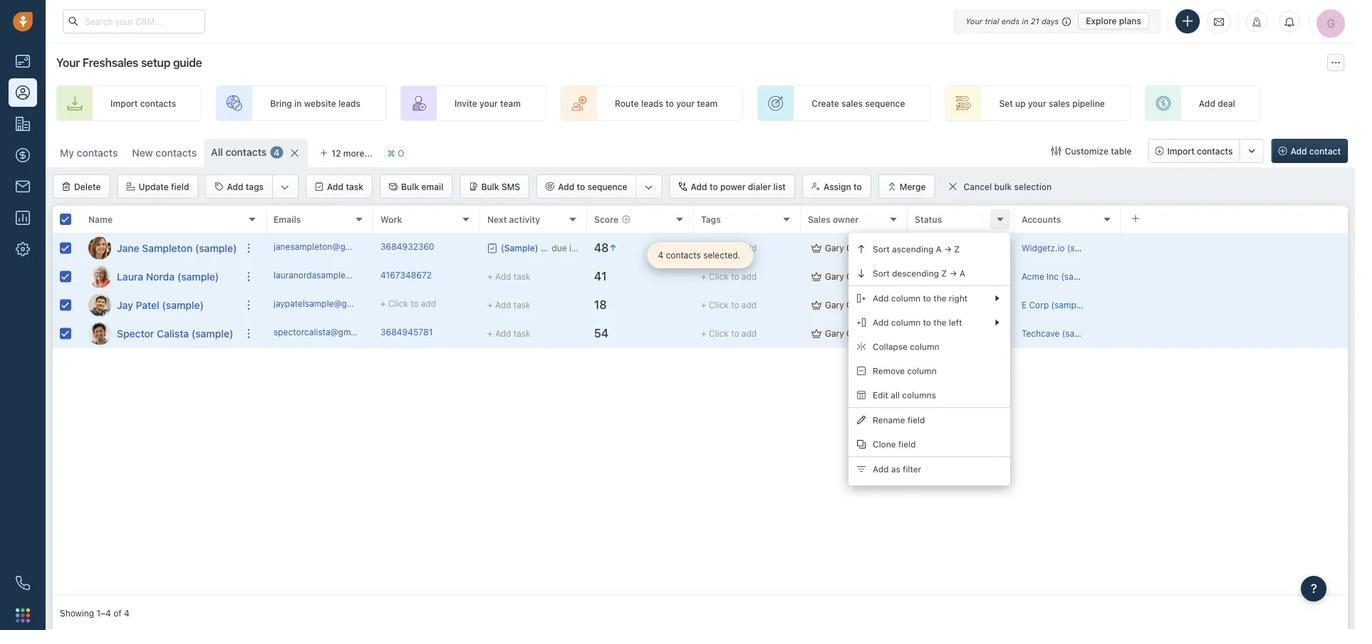 Task type: vqa. For each thing, say whether or not it's contained in the screenshot.
+ Click to add for 18
yes



Task type: describe. For each thing, give the bounding box(es) containing it.
add for 54
[[742, 329, 757, 339]]

more...
[[343, 148, 373, 158]]

laura norda (sample)
[[117, 271, 219, 283]]

+ click to add for 18
[[702, 300, 757, 310]]

bring in website leads link
[[216, 86, 386, 121]]

calista
[[157, 328, 189, 340]]

a inside menu item
[[960, 269, 966, 279]]

all
[[211, 147, 223, 158]]

angle down image for add to sequence
[[645, 180, 653, 195]]

press space to deselect this row. row containing jay patel (sample)
[[53, 292, 267, 320]]

→ for z
[[945, 244, 952, 254]]

bulk email button
[[380, 175, 453, 199]]

press space to deselect this row. row containing 54
[[267, 320, 1349, 349]]

bulk sms button
[[460, 175, 530, 199]]

remove
[[873, 366, 905, 376]]

add as filter menu item
[[849, 458, 1011, 482]]

patel
[[136, 299, 159, 311]]

+ click to add for 41
[[702, 272, 757, 282]]

press space to deselect this row. row containing jane sampleton (sample)
[[53, 235, 267, 263]]

add deal link
[[1146, 86, 1262, 121]]

4167348672
[[381, 270, 432, 280]]

column for remove column
[[908, 366, 937, 376]]

column for add column to the right
[[892, 294, 921, 304]]

assign to button
[[803, 175, 872, 199]]

bulk email
[[401, 182, 444, 192]]

invite
[[455, 98, 477, 108]]

3684932360
[[381, 242, 435, 252]]

trial
[[986, 16, 1000, 26]]

cell for 18
[[1122, 292, 1349, 319]]

gary for 54
[[826, 329, 845, 339]]

spector calista (sample)
[[117, 328, 233, 340]]

column for add column to the left
[[892, 318, 921, 328]]

add tags button
[[206, 175, 272, 198]]

s image
[[88, 323, 111, 345]]

phone element
[[9, 570, 37, 598]]

filter
[[903, 465, 922, 475]]

acme
[[1022, 272, 1045, 282]]

selected.
[[704, 251, 741, 261]]

+ click to add for 54
[[702, 329, 757, 339]]

add tags group
[[206, 175, 299, 199]]

add for add as filter
[[873, 465, 889, 475]]

angle down image for add tags
[[281, 180, 289, 195]]

add to sequence button
[[538, 175, 636, 198]]

⌘ o
[[388, 148, 405, 158]]

12 more... button
[[312, 143, 381, 163]]

spectorcalista@gmail.com
[[274, 327, 380, 337]]

j image
[[88, 237, 111, 260]]

add to power dialer list button
[[670, 175, 796, 199]]

techcave (sample) link
[[1022, 329, 1098, 339]]

list
[[774, 182, 786, 192]]

next activity
[[488, 215, 541, 225]]

l image
[[88, 266, 111, 288]]

press space to deselect this row. row containing 48
[[267, 235, 1349, 263]]

email
[[422, 182, 444, 192]]

12
[[332, 148, 341, 158]]

press space to deselect this row. row containing laura norda (sample)
[[53, 263, 267, 292]]

all contacts 4
[[211, 147, 280, 158]]

ascending
[[893, 244, 934, 254]]

route leads to your team link
[[561, 86, 744, 121]]

tags
[[246, 182, 264, 192]]

norda
[[146, 271, 175, 283]]

bulk for bulk email
[[401, 182, 419, 192]]

field for rename field
[[908, 416, 926, 426]]

1 vertical spatial container_wx8msf4aqz5i3rn1 image
[[812, 272, 822, 282]]

(sample) for spector calista (sample)
[[192, 328, 233, 340]]

spectorcalista@gmail.com link
[[274, 326, 380, 342]]

cancel bulk selection
[[964, 182, 1052, 192]]

Search your CRM... text field
[[63, 9, 205, 34]]

your for your trial ends in 21 days
[[966, 16, 983, 26]]

orlando for 54
[[847, 329, 879, 339]]

janesampleton@gmail.com
[[274, 242, 382, 252]]

3684945781
[[381, 327, 433, 337]]

grid containing 48
[[53, 205, 1349, 597]]

customize
[[1066, 146, 1109, 156]]

to inside group
[[577, 182, 585, 192]]

sampleton
[[142, 242, 193, 254]]

container_wx8msf4aqz5i3rn1 image inside customize table button
[[1052, 146, 1062, 156]]

setup
[[141, 56, 170, 70]]

add task button
[[306, 175, 373, 199]]

work
[[381, 215, 402, 225]]

add tags
[[227, 182, 264, 192]]

import contacts for import contacts link
[[111, 98, 176, 108]]

new for new contacts
[[132, 147, 153, 159]]

container_wx8msf4aqz5i3rn1 image for widgetz.io
[[812, 243, 822, 253]]

merge
[[900, 182, 926, 192]]

guide
[[173, 56, 202, 70]]

add column to the left
[[873, 318, 963, 328]]

power
[[721, 182, 746, 192]]

field for update field
[[171, 182, 189, 192]]

name column header
[[81, 206, 267, 235]]

update field
[[139, 182, 189, 192]]

set up your sales pipeline
[[1000, 98, 1106, 108]]

corp
[[1030, 300, 1050, 310]]

rename field menu item
[[849, 408, 1011, 433]]

remove column
[[873, 366, 937, 376]]

field for clone field
[[899, 440, 916, 450]]

activity
[[509, 215, 541, 225]]

1 sales from the left
[[842, 98, 863, 108]]

sequence for add to sequence
[[588, 182, 628, 192]]

1 vertical spatial 4
[[658, 251, 664, 261]]

new for new
[[931, 243, 949, 253]]

41
[[595, 270, 607, 283]]

descending
[[893, 269, 940, 279]]

import contacts for import contacts button
[[1168, 146, 1234, 156]]

add column to the right
[[873, 294, 968, 304]]

freshworks switcher image
[[16, 609, 30, 623]]

sort ascending a → z menu item
[[849, 237, 1011, 262]]

jane sampleton (sample)
[[117, 242, 237, 254]]

as
[[892, 465, 901, 475]]

route
[[615, 98, 639, 108]]

contacts inside import contacts button
[[1198, 146, 1234, 156]]

ends
[[1002, 16, 1020, 26]]

3684932360 link
[[381, 241, 435, 256]]

3684945781 link
[[381, 326, 433, 342]]

3 your from the left
[[1029, 98, 1047, 108]]

create sales sequence link
[[758, 86, 931, 121]]

add for add contact
[[1291, 146, 1308, 156]]

collapse column menu item
[[849, 335, 1011, 359]]

delete
[[74, 182, 101, 192]]

contact
[[1310, 146, 1342, 156]]

task for 41
[[514, 272, 531, 282]]

import for import contacts link
[[111, 98, 138, 108]]

jay patel (sample)
[[117, 299, 204, 311]]

+ add task for 18
[[488, 300, 531, 310]]

e corp (sample) link
[[1022, 300, 1087, 310]]

showing
[[60, 609, 94, 619]]

press space to deselect this row. row containing 18
[[267, 292, 1349, 320]]

add for add column to the right
[[873, 294, 889, 304]]

click for 18
[[709, 300, 729, 310]]

emails
[[274, 215, 301, 225]]

dialer
[[748, 182, 772, 192]]

edit all columns
[[873, 391, 937, 401]]

task for 18
[[514, 300, 531, 310]]

set up your sales pipeline link
[[946, 86, 1131, 121]]

customize table
[[1066, 146, 1132, 156]]

(sample) for jane sampleton (sample)
[[195, 242, 237, 254]]

set
[[1000, 98, 1014, 108]]

1 cell from the top
[[1122, 235, 1349, 262]]

orlando for 18
[[847, 300, 879, 310]]



Task type: locate. For each thing, give the bounding box(es) containing it.
0 vertical spatial the
[[934, 294, 947, 304]]

new
[[132, 147, 153, 159], [931, 243, 949, 253]]

row group
[[53, 235, 267, 349], [267, 235, 1349, 349]]

selection
[[1015, 182, 1052, 192]]

assign
[[824, 182, 852, 192]]

lauranordasample@gmail.com
[[274, 270, 395, 280]]

grid
[[53, 205, 1349, 597]]

bulk left "sms" at the top left of the page
[[481, 182, 499, 192]]

2 horizontal spatial 4
[[658, 251, 664, 261]]

(sample) right "inc"
[[1062, 272, 1097, 282]]

bulk left email
[[401, 182, 419, 192]]

1 vertical spatial a
[[960, 269, 966, 279]]

leads right the 'website'
[[339, 98, 361, 108]]

4 + click to add from the top
[[702, 329, 757, 339]]

sort for sort descending z → a
[[873, 269, 890, 279]]

container_wx8msf4aqz5i3rn1 image left customize
[[1052, 146, 1062, 156]]

sort for sort ascending a → z
[[873, 244, 890, 254]]

sort inside menu item
[[873, 269, 890, 279]]

→ inside sort descending z → a menu item
[[950, 269, 958, 279]]

0 horizontal spatial import
[[111, 98, 138, 108]]

add deal
[[1200, 98, 1236, 108]]

add to sequence group
[[537, 175, 663, 199]]

import contacts down the add deal link
[[1168, 146, 1234, 156]]

angle down image
[[281, 180, 289, 195], [645, 180, 653, 195]]

4 right 48
[[658, 251, 664, 261]]

the left left
[[934, 318, 947, 328]]

gary orlando for 18
[[826, 300, 879, 310]]

bulk sms
[[481, 182, 521, 192]]

add inside group
[[558, 182, 575, 192]]

column down descending
[[892, 294, 921, 304]]

field inside button
[[171, 182, 189, 192]]

0 horizontal spatial container_wx8msf4aqz5i3rn1 image
[[812, 272, 822, 282]]

3 gary orlando from the top
[[826, 300, 879, 310]]

sort descending z → a menu item
[[849, 262, 1011, 286]]

+ add task
[[488, 272, 531, 282], [488, 300, 531, 310], [488, 329, 531, 339]]

add contact
[[1291, 146, 1342, 156]]

days
[[1042, 16, 1060, 26]]

cell for 54
[[1122, 320, 1349, 348]]

your
[[480, 98, 498, 108], [677, 98, 695, 108], [1029, 98, 1047, 108]]

(sample) down "jane sampleton (sample)" link
[[177, 271, 219, 283]]

(sample) up spector calista (sample)
[[162, 299, 204, 311]]

(sample) inside "jay patel (sample)" link
[[162, 299, 204, 311]]

task for 54
[[514, 329, 531, 339]]

0 vertical spatial sort
[[873, 244, 890, 254]]

48
[[595, 241, 609, 255]]

create sales sequence
[[812, 98, 906, 108]]

add for 18
[[742, 300, 757, 310]]

add inside menu item
[[873, 465, 889, 475]]

1 sort from the top
[[873, 244, 890, 254]]

(sample) right corp
[[1052, 300, 1087, 310]]

1 your from the left
[[480, 98, 498, 108]]

e
[[1022, 300, 1027, 310]]

2 row group from the left
[[267, 235, 1349, 349]]

add to sequence
[[558, 182, 628, 192]]

2 + click to add from the top
[[702, 272, 757, 282]]

18
[[595, 298, 607, 312]]

jaypatelsample@gmail.com
[[274, 299, 383, 309]]

inc
[[1047, 272, 1059, 282]]

your right invite
[[480, 98, 498, 108]]

z inside menu item
[[942, 269, 948, 279]]

container_wx8msf4aqz5i3rn1 image down sales
[[812, 272, 822, 282]]

1 horizontal spatial new
[[931, 243, 949, 253]]

add inside group
[[227, 182, 243, 192]]

remove column menu item
[[849, 359, 1011, 384]]

0 horizontal spatial your
[[56, 56, 80, 70]]

2 sales from the left
[[1049, 98, 1071, 108]]

import down your freshsales setup guide
[[111, 98, 138, 108]]

3 gary from the top
[[826, 300, 845, 310]]

1 horizontal spatial your
[[677, 98, 695, 108]]

team
[[500, 98, 521, 108], [697, 98, 718, 108]]

(sample) inside laura norda (sample) 'link'
[[177, 271, 219, 283]]

2 bulk from the left
[[481, 182, 499, 192]]

→
[[945, 244, 952, 254], [950, 269, 958, 279]]

cell for 41
[[1122, 263, 1349, 291]]

0 vertical spatial 4
[[274, 148, 280, 158]]

cancel
[[964, 182, 993, 192]]

1 horizontal spatial a
[[960, 269, 966, 279]]

column up remove column menu item
[[911, 342, 940, 352]]

sort left descending
[[873, 269, 890, 279]]

contacts down the add deal
[[1198, 146, 1234, 156]]

1 horizontal spatial 4
[[274, 148, 280, 158]]

gary for 18
[[826, 300, 845, 310]]

name row
[[53, 206, 267, 235]]

1 team from the left
[[500, 98, 521, 108]]

1 vertical spatial + add task
[[488, 300, 531, 310]]

row group containing jane sampleton (sample)
[[53, 235, 267, 349]]

j image
[[88, 294, 111, 317]]

jay patel (sample) link
[[117, 298, 204, 313]]

1 vertical spatial sort
[[873, 269, 890, 279]]

all contacts link
[[211, 145, 267, 160]]

1 horizontal spatial your
[[966, 16, 983, 26]]

0 horizontal spatial z
[[942, 269, 948, 279]]

1 + click to add from the top
[[702, 243, 757, 253]]

sort
[[873, 244, 890, 254], [873, 269, 890, 279]]

sequence up score
[[588, 182, 628, 192]]

2 qualified from the top
[[931, 329, 967, 339]]

update
[[139, 182, 169, 192]]

2 horizontal spatial your
[[1029, 98, 1047, 108]]

explore
[[1087, 16, 1118, 26]]

in left 21
[[1023, 16, 1029, 26]]

your right route
[[677, 98, 695, 108]]

⌘
[[388, 148, 396, 158]]

1 vertical spatial qualified
[[931, 329, 967, 339]]

1 vertical spatial import contacts
[[1168, 146, 1234, 156]]

qualified down left
[[931, 329, 967, 339]]

1 + add task from the top
[[488, 272, 531, 282]]

leads right route
[[642, 98, 664, 108]]

3 + add task from the top
[[488, 329, 531, 339]]

sequence right create
[[866, 98, 906, 108]]

sort inside menu item
[[873, 244, 890, 254]]

0 vertical spatial in
[[1023, 16, 1029, 26]]

→ up the right
[[950, 269, 958, 279]]

1 orlando from the top
[[847, 243, 879, 253]]

add for add column to the left
[[873, 318, 889, 328]]

1 vertical spatial the
[[934, 318, 947, 328]]

sales right create
[[842, 98, 863, 108]]

1 horizontal spatial sales
[[1049, 98, 1071, 108]]

your left trial
[[966, 16, 983, 26]]

new up sort descending z → a menu item
[[931, 243, 949, 253]]

angle down image inside add tags group
[[281, 180, 289, 195]]

2 + add task from the top
[[488, 300, 531, 310]]

0 vertical spatial import
[[111, 98, 138, 108]]

4 cell from the top
[[1122, 320, 1349, 348]]

my
[[60, 147, 74, 159]]

team inside route leads to your team link
[[697, 98, 718, 108]]

0 horizontal spatial sequence
[[588, 182, 628, 192]]

click for 54
[[709, 329, 729, 339]]

4 inside the all contacts 4
[[274, 148, 280, 158]]

container_wx8msf4aqz5i3rn1 image for techcave
[[812, 329, 822, 339]]

12 more...
[[332, 148, 373, 158]]

4 gary orlando from the top
[[826, 329, 879, 339]]

(sample) for acme inc (sample)
[[1062, 272, 1097, 282]]

2 vertical spatial 4
[[124, 609, 130, 619]]

leads
[[339, 98, 361, 108], [642, 98, 664, 108]]

explore plans
[[1087, 16, 1142, 26]]

(sample) down e corp (sample) link
[[1063, 329, 1098, 339]]

contacts right my
[[77, 147, 118, 159]]

1 horizontal spatial z
[[955, 244, 961, 254]]

import contacts inside import contacts link
[[111, 98, 176, 108]]

1 horizontal spatial container_wx8msf4aqz5i3rn1 image
[[1052, 146, 1062, 156]]

email image
[[1215, 16, 1225, 27]]

column up collapse column
[[892, 318, 921, 328]]

1 qualified from the top
[[931, 272, 967, 282]]

1 horizontal spatial sequence
[[866, 98, 906, 108]]

add for add to power dialer list
[[691, 182, 708, 192]]

54
[[595, 327, 609, 340]]

1 vertical spatial in
[[294, 98, 302, 108]]

column for collapse column
[[911, 342, 940, 352]]

1 vertical spatial z
[[942, 269, 948, 279]]

1 vertical spatial import
[[1168, 146, 1195, 156]]

4 gary from the top
[[826, 329, 845, 339]]

1 bulk from the left
[[401, 182, 419, 192]]

o
[[398, 148, 405, 158]]

my contacts
[[60, 147, 118, 159]]

1 horizontal spatial angle down image
[[645, 180, 653, 195]]

laura norda (sample) link
[[117, 270, 219, 284]]

2 the from the top
[[934, 318, 947, 328]]

column up columns
[[908, 366, 937, 376]]

add for add tags
[[227, 182, 243, 192]]

z down the sort ascending a → z menu item
[[942, 269, 948, 279]]

freshsales
[[83, 56, 138, 70]]

in right bring
[[294, 98, 302, 108]]

0 vertical spatial a
[[937, 244, 942, 254]]

2 your from the left
[[677, 98, 695, 108]]

press space to deselect this row. row containing spector calista (sample)
[[53, 320, 267, 349]]

techcave
[[1022, 329, 1060, 339]]

0 horizontal spatial 4
[[124, 609, 130, 619]]

0 horizontal spatial a
[[937, 244, 942, 254]]

+ click to add
[[702, 243, 757, 253], [702, 272, 757, 282], [702, 300, 757, 310], [702, 329, 757, 339]]

bulk
[[995, 182, 1012, 192]]

bring in website leads
[[270, 98, 361, 108]]

0 horizontal spatial angle down image
[[281, 180, 289, 195]]

your right up
[[1029, 98, 1047, 108]]

0 vertical spatial field
[[171, 182, 189, 192]]

→ for a
[[950, 269, 958, 279]]

orlando for 41
[[847, 272, 879, 282]]

2 team from the left
[[697, 98, 718, 108]]

import down the add deal link
[[1168, 146, 1195, 156]]

contacts right all
[[226, 147, 267, 158]]

add for add deal
[[1200, 98, 1216, 108]]

add task
[[327, 182, 364, 192]]

→ up sort descending z → a menu item
[[945, 244, 952, 254]]

field right update
[[171, 182, 189, 192]]

1 horizontal spatial import
[[1168, 146, 1195, 156]]

contacts up 'update field'
[[156, 147, 197, 159]]

add for 41
[[742, 272, 757, 282]]

2 orlando from the top
[[847, 272, 879, 282]]

gary orlando for 41
[[826, 272, 879, 282]]

3 + click to add from the top
[[702, 300, 757, 310]]

(sample) for laura norda (sample)
[[177, 271, 219, 283]]

acme inc (sample) link
[[1022, 272, 1097, 282]]

1 vertical spatial your
[[56, 56, 80, 70]]

edit all columns menu item
[[849, 384, 1011, 408]]

bulk for bulk sms
[[481, 182, 499, 192]]

1 horizontal spatial leads
[[642, 98, 664, 108]]

clone field menu item
[[849, 433, 1011, 457]]

1 vertical spatial →
[[950, 269, 958, 279]]

add for add task
[[327, 182, 344, 192]]

field right clone on the bottom of page
[[899, 440, 916, 450]]

0 vertical spatial z
[[955, 244, 961, 254]]

angle down image right "add to sequence"
[[645, 180, 653, 195]]

0 vertical spatial import contacts
[[111, 98, 176, 108]]

a right ascending
[[937, 244, 942, 254]]

0 horizontal spatial in
[[294, 98, 302, 108]]

0 horizontal spatial bulk
[[401, 182, 419, 192]]

1 row group from the left
[[53, 235, 267, 349]]

1 leads from the left
[[339, 98, 361, 108]]

new up update
[[132, 147, 153, 159]]

collapse
[[873, 342, 908, 352]]

1 gary orlando from the top
[[826, 243, 879, 253]]

right
[[950, 294, 968, 304]]

rename field
[[873, 416, 926, 426]]

left
[[950, 318, 963, 328]]

1 horizontal spatial import contacts
[[1168, 146, 1234, 156]]

phone image
[[16, 577, 30, 591]]

qualified up the right
[[931, 272, 967, 282]]

row group containing 48
[[267, 235, 1349, 349]]

new inside press space to deselect this row. row
[[931, 243, 949, 253]]

0 vertical spatial new
[[132, 147, 153, 159]]

up
[[1016, 98, 1026, 108]]

4 contacts selected.
[[658, 251, 741, 261]]

0 horizontal spatial import contacts
[[111, 98, 176, 108]]

sort descending z → a
[[873, 269, 966, 279]]

your for your freshsales setup guide
[[56, 56, 80, 70]]

2 gary from the top
[[826, 272, 845, 282]]

sequence inside create sales sequence link
[[866, 98, 906, 108]]

0 vertical spatial →
[[945, 244, 952, 254]]

contacts left selected.
[[666, 251, 701, 261]]

1 the from the top
[[934, 294, 947, 304]]

invite your team link
[[401, 86, 547, 121]]

sales owner
[[808, 215, 859, 225]]

angle down image right tags
[[281, 180, 289, 195]]

2 vertical spatial field
[[899, 440, 916, 450]]

1 gary from the top
[[826, 243, 845, 253]]

0 horizontal spatial team
[[500, 98, 521, 108]]

(sample) up the acme inc (sample) link
[[1068, 243, 1103, 253]]

sort ascending a → z
[[873, 244, 961, 254]]

laura
[[117, 271, 143, 283]]

2 vertical spatial + add task
[[488, 329, 531, 339]]

task inside add task button
[[346, 182, 364, 192]]

click for 41
[[709, 272, 729, 282]]

0 horizontal spatial new
[[132, 147, 153, 159]]

2 sort from the top
[[873, 269, 890, 279]]

press space to deselect this row. row containing 41
[[267, 263, 1349, 292]]

(sample) for e corp (sample)
[[1052, 300, 1087, 310]]

1 angle down image from the left
[[281, 180, 289, 195]]

3 orlando from the top
[[847, 300, 879, 310]]

menu
[[849, 233, 1011, 486]]

tags
[[702, 215, 721, 225]]

4 right of
[[124, 609, 130, 619]]

accounts
[[1022, 215, 1062, 225]]

press space to deselect this row. row
[[53, 235, 267, 263], [267, 235, 1349, 263], [53, 263, 267, 292], [267, 263, 1349, 292], [53, 292, 267, 320], [267, 292, 1349, 320], [53, 320, 267, 349], [267, 320, 1349, 349]]

gary orlando for 54
[[826, 329, 879, 339]]

to
[[666, 98, 674, 108], [577, 182, 585, 192], [710, 182, 718, 192], [854, 182, 862, 192], [732, 243, 740, 253], [732, 272, 740, 282], [924, 294, 932, 304], [411, 299, 419, 309], [732, 300, 740, 310], [924, 318, 932, 328], [732, 329, 740, 339]]

(sample) inside spector calista (sample) link
[[192, 328, 233, 340]]

add
[[1200, 98, 1216, 108], [1291, 146, 1308, 156], [227, 182, 243, 192], [327, 182, 344, 192], [558, 182, 575, 192], [691, 182, 708, 192], [495, 272, 511, 282], [873, 294, 889, 304], [495, 300, 511, 310], [873, 318, 889, 328], [495, 329, 511, 339], [873, 465, 889, 475]]

z inside menu item
[[955, 244, 961, 254]]

container_wx8msf4aqz5i3rn1 image
[[949, 182, 958, 192], [488, 243, 498, 253], [812, 243, 822, 253], [812, 300, 822, 310], [812, 329, 822, 339]]

sequence inside the add to sequence button
[[588, 182, 628, 192]]

sales left pipeline
[[1049, 98, 1071, 108]]

1 vertical spatial new
[[931, 243, 949, 253]]

container_wx8msf4aqz5i3rn1 image
[[1052, 146, 1062, 156], [812, 272, 822, 282]]

0 vertical spatial container_wx8msf4aqz5i3rn1 image
[[1052, 146, 1062, 156]]

sort left ascending
[[873, 244, 890, 254]]

import contacts down setup
[[111, 98, 176, 108]]

a up the right
[[960, 269, 966, 279]]

0 horizontal spatial your
[[480, 98, 498, 108]]

z up sort descending z → a menu item
[[955, 244, 961, 254]]

0 vertical spatial qualified
[[931, 272, 967, 282]]

3 cell from the top
[[1122, 292, 1349, 319]]

import inside button
[[1168, 146, 1195, 156]]

0 vertical spatial + add task
[[488, 272, 531, 282]]

merge button
[[879, 175, 936, 199]]

team inside invite your team link
[[500, 98, 521, 108]]

(sample) for jay patel (sample)
[[162, 299, 204, 311]]

the for left
[[934, 318, 947, 328]]

import contacts inside import contacts button
[[1168, 146, 1234, 156]]

1 vertical spatial sequence
[[588, 182, 628, 192]]

contacts down setup
[[140, 98, 176, 108]]

add inside button
[[327, 182, 344, 192]]

a inside menu item
[[937, 244, 942, 254]]

name
[[88, 215, 113, 225]]

field down columns
[[908, 416, 926, 426]]

jane sampleton (sample) link
[[117, 241, 237, 256]]

delete button
[[53, 175, 110, 199]]

techcave (sample)
[[1022, 329, 1098, 339]]

contacts inside import contacts link
[[140, 98, 176, 108]]

→ inside the sort ascending a → z menu item
[[945, 244, 952, 254]]

0 vertical spatial your
[[966, 16, 983, 26]]

menu containing sort ascending a → z
[[849, 233, 1011, 486]]

import for import contacts button
[[1168, 146, 1195, 156]]

route leads to your team
[[615, 98, 718, 108]]

cell
[[1122, 235, 1349, 262], [1122, 263, 1349, 291], [1122, 292, 1349, 319], [1122, 320, 1349, 348]]

widgetz.io
[[1022, 243, 1065, 253]]

1 horizontal spatial team
[[697, 98, 718, 108]]

+ add task for 41
[[488, 272, 531, 282]]

collapse column
[[873, 342, 940, 352]]

your left freshsales
[[56, 56, 80, 70]]

add for add to sequence
[[558, 182, 575, 192]]

0 horizontal spatial sales
[[842, 98, 863, 108]]

0 horizontal spatial leads
[[339, 98, 361, 108]]

update field button
[[117, 175, 199, 199]]

sequence for create sales sequence
[[866, 98, 906, 108]]

2 cell from the top
[[1122, 263, 1349, 291]]

my contacts button
[[53, 139, 125, 168], [60, 147, 118, 159]]

sms
[[502, 182, 521, 192]]

the left the right
[[934, 294, 947, 304]]

gary for 41
[[826, 272, 845, 282]]

owner
[[833, 215, 859, 225]]

0 vertical spatial sequence
[[866, 98, 906, 108]]

e corp (sample)
[[1022, 300, 1087, 310]]

the for right
[[934, 294, 947, 304]]

gary
[[826, 243, 845, 253], [826, 272, 845, 282], [826, 300, 845, 310], [826, 329, 845, 339]]

4 right all contacts link
[[274, 148, 280, 158]]

(sample) inside "jane sampleton (sample)" link
[[195, 242, 237, 254]]

container_wx8msf4aqz5i3rn1 image for e
[[812, 300, 822, 310]]

widgetz.io (sample) link
[[1022, 243, 1103, 253]]

1 horizontal spatial in
[[1023, 16, 1029, 26]]

bring
[[270, 98, 292, 108]]

(sample) right calista
[[192, 328, 233, 340]]

1 horizontal spatial bulk
[[481, 182, 499, 192]]

2 angle down image from the left
[[645, 180, 653, 195]]

(sample) right sampleton
[[195, 242, 237, 254]]

import contacts group
[[1149, 139, 1265, 163]]

bulk
[[401, 182, 419, 192], [481, 182, 499, 192]]

2 gary orlando from the top
[[826, 272, 879, 282]]

rename
[[873, 416, 906, 426]]

angle down image inside add to sequence group
[[645, 180, 653, 195]]

+ add task for 54
[[488, 329, 531, 339]]

4 orlando from the top
[[847, 329, 879, 339]]

deal
[[1218, 98, 1236, 108]]

your freshsales setup guide
[[56, 56, 202, 70]]

1 vertical spatial field
[[908, 416, 926, 426]]

2 leads from the left
[[642, 98, 664, 108]]



